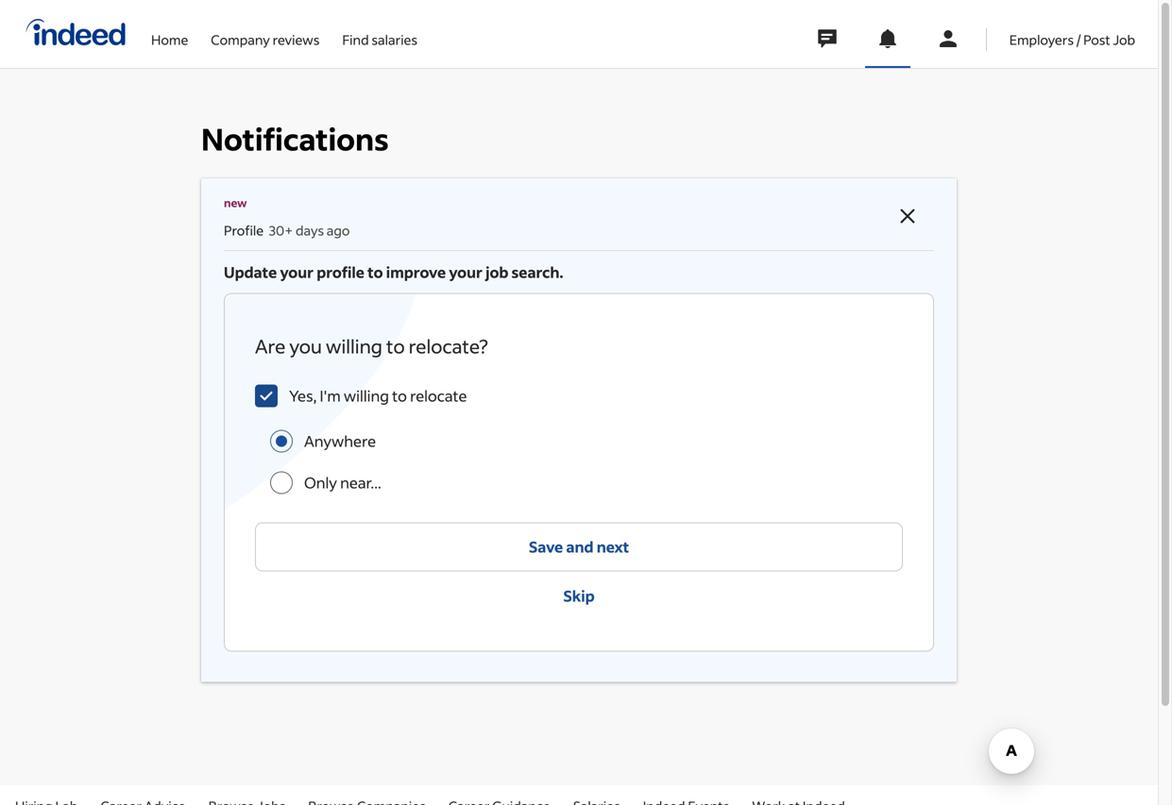 Task type: vqa. For each thing, say whether or not it's contained in the screenshot.
missing qualification icon
no



Task type: describe. For each thing, give the bounding box(es) containing it.
relocate
[[410, 386, 467, 406]]

company reviews link
[[211, 0, 320, 64]]

messages unread count 0 image
[[815, 20, 840, 58]]

yes,
[[289, 386, 317, 406]]

update
[[224, 263, 277, 282]]

near...
[[340, 473, 381, 493]]

1 your from the left
[[280, 263, 314, 282]]

save and next button
[[255, 523, 903, 572]]

relocate?
[[409, 334, 488, 358]]

yes, i'm willing to relocate
[[289, 386, 467, 406]]

post
[[1084, 31, 1111, 48]]

employers / post job
[[1010, 31, 1136, 48]]

employers / post job link
[[1010, 0, 1136, 64]]

only
[[304, 473, 337, 493]]

Only near... radio
[[270, 472, 293, 494]]

you
[[289, 334, 322, 358]]

notifications unread count 0 image
[[876, 27, 899, 50]]

only near...
[[304, 473, 381, 493]]

salaries
[[372, 31, 418, 48]]

Yes, I'm willing to relocate checkbox
[[255, 385, 278, 408]]

profile
[[317, 263, 365, 282]]

reviews
[[273, 31, 320, 48]]

company
[[211, 31, 270, 48]]

update your profile to improve your job search.
[[224, 263, 564, 282]]

profile
[[224, 222, 264, 239]]

skip
[[563, 587, 595, 606]]

save and next
[[529, 537, 629, 557]]

dismiss profile from 30+ days ago notification image
[[897, 205, 919, 228]]

improve
[[386, 263, 446, 282]]

ago
[[327, 222, 350, 239]]

2 your from the left
[[449, 263, 483, 282]]

/
[[1077, 31, 1081, 48]]

willing for you
[[326, 334, 383, 358]]

i'm
[[320, 386, 341, 406]]

profile 30+ days ago
[[224, 222, 350, 239]]

notifications
[[201, 119, 389, 158]]

30+
[[269, 222, 293, 239]]

company reviews
[[211, 31, 320, 48]]

and
[[566, 537, 594, 557]]

are you willing to relocate?
[[255, 334, 488, 358]]



Task type: locate. For each thing, give the bounding box(es) containing it.
skip link
[[255, 572, 903, 621]]

0 vertical spatial willing
[[326, 334, 383, 358]]

willing right i'm in the left of the page
[[344, 386, 389, 406]]

your
[[280, 263, 314, 282], [449, 263, 483, 282]]

find salaries link
[[342, 0, 418, 64]]

to left relocate?
[[386, 334, 405, 358]]

search.
[[512, 263, 564, 282]]

find salaries
[[342, 31, 418, 48]]

1 vertical spatial to
[[386, 334, 405, 358]]

0 horizontal spatial your
[[280, 263, 314, 282]]

account image
[[937, 27, 960, 50]]

your left the job
[[449, 263, 483, 282]]

save
[[529, 537, 563, 557]]

new
[[224, 195, 247, 210]]

2 vertical spatial to
[[392, 386, 407, 406]]

notifications main content
[[0, 0, 1158, 786]]

to for relocate?
[[386, 334, 405, 358]]

home
[[151, 31, 188, 48]]

job
[[486, 263, 509, 282]]

to for improve
[[368, 263, 383, 282]]

to
[[368, 263, 383, 282], [386, 334, 405, 358], [392, 386, 407, 406]]

to for relocate
[[392, 386, 407, 406]]

willing for i'm
[[344, 386, 389, 406]]

1 horizontal spatial your
[[449, 263, 483, 282]]

0 vertical spatial to
[[368, 263, 383, 282]]

are
[[255, 334, 286, 358]]

find
[[342, 31, 369, 48]]

home link
[[151, 0, 188, 64]]

are you willing to relocate? option group
[[270, 421, 903, 504]]

job
[[1113, 31, 1136, 48]]

days
[[296, 222, 324, 239]]

to left relocate
[[392, 386, 407, 406]]

anywhere
[[304, 432, 376, 451]]

to right profile
[[368, 263, 383, 282]]

willing right the you
[[326, 334, 383, 358]]

willing
[[326, 334, 383, 358], [344, 386, 389, 406]]

1 vertical spatial willing
[[344, 386, 389, 406]]

employers
[[1010, 31, 1074, 48]]

next
[[597, 537, 629, 557]]

Anywhere radio
[[270, 430, 293, 453]]

your down 'profile 30+ days ago'
[[280, 263, 314, 282]]



